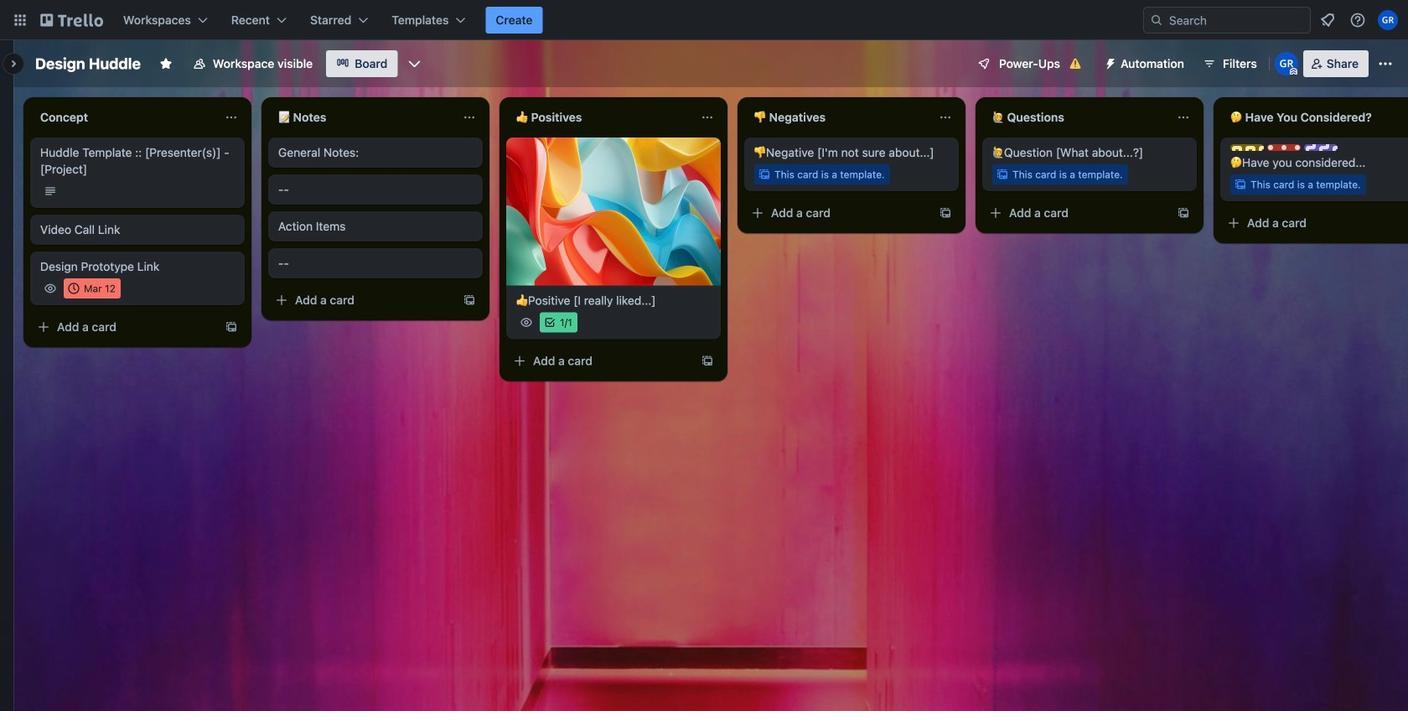 Task type: describe. For each thing, give the bounding box(es) containing it.
primary element
[[0, 0, 1409, 40]]

Board name text field
[[27, 50, 149, 77]]

0 horizontal spatial greg robinson (gregrobinson96) image
[[1275, 52, 1299, 75]]

0 notifications image
[[1318, 10, 1338, 30]]

sm image
[[1098, 50, 1121, 74]]

search image
[[1150, 13, 1164, 27]]

customize views image
[[406, 55, 423, 72]]



Task type: vqa. For each thing, say whether or not it's contained in the screenshot.
home "image"
no



Task type: locate. For each thing, give the bounding box(es) containing it.
create from template… image
[[939, 206, 952, 220], [1177, 206, 1191, 220], [463, 293, 476, 307], [225, 320, 238, 334]]

1 horizontal spatial greg robinson (gregrobinson96) image
[[1378, 10, 1399, 30]]

color: purple, title: none image
[[1305, 144, 1338, 151]]

greg robinson (gregrobinson96) image
[[1378, 10, 1399, 30], [1275, 52, 1299, 75]]

open information menu image
[[1350, 12, 1367, 29]]

None checkbox
[[64, 278, 121, 298]]

color: red, title: none image
[[1268, 144, 1301, 151]]

greg robinson (gregrobinson96) image down the search field
[[1275, 52, 1299, 75]]

color: yellow, title: none image
[[1231, 144, 1264, 151]]

greg robinson (gregrobinson96) image right "open information menu" image
[[1378, 10, 1399, 30]]

star or unstar board image
[[159, 57, 173, 70]]

create from template… image
[[701, 354, 714, 368]]

0 vertical spatial greg robinson (gregrobinson96) image
[[1378, 10, 1399, 30]]

back to home image
[[40, 7, 103, 34]]

1 vertical spatial greg robinson (gregrobinson96) image
[[1275, 52, 1299, 75]]

None text field
[[30, 104, 218, 131], [506, 104, 694, 131], [30, 104, 218, 131], [506, 104, 694, 131]]

show menu image
[[1378, 55, 1394, 72]]

Search field
[[1164, 8, 1310, 33]]

None text field
[[268, 104, 456, 131], [745, 104, 932, 131], [1221, 104, 1409, 131], [268, 104, 456, 131], [745, 104, 932, 131], [1221, 104, 1409, 131]]



